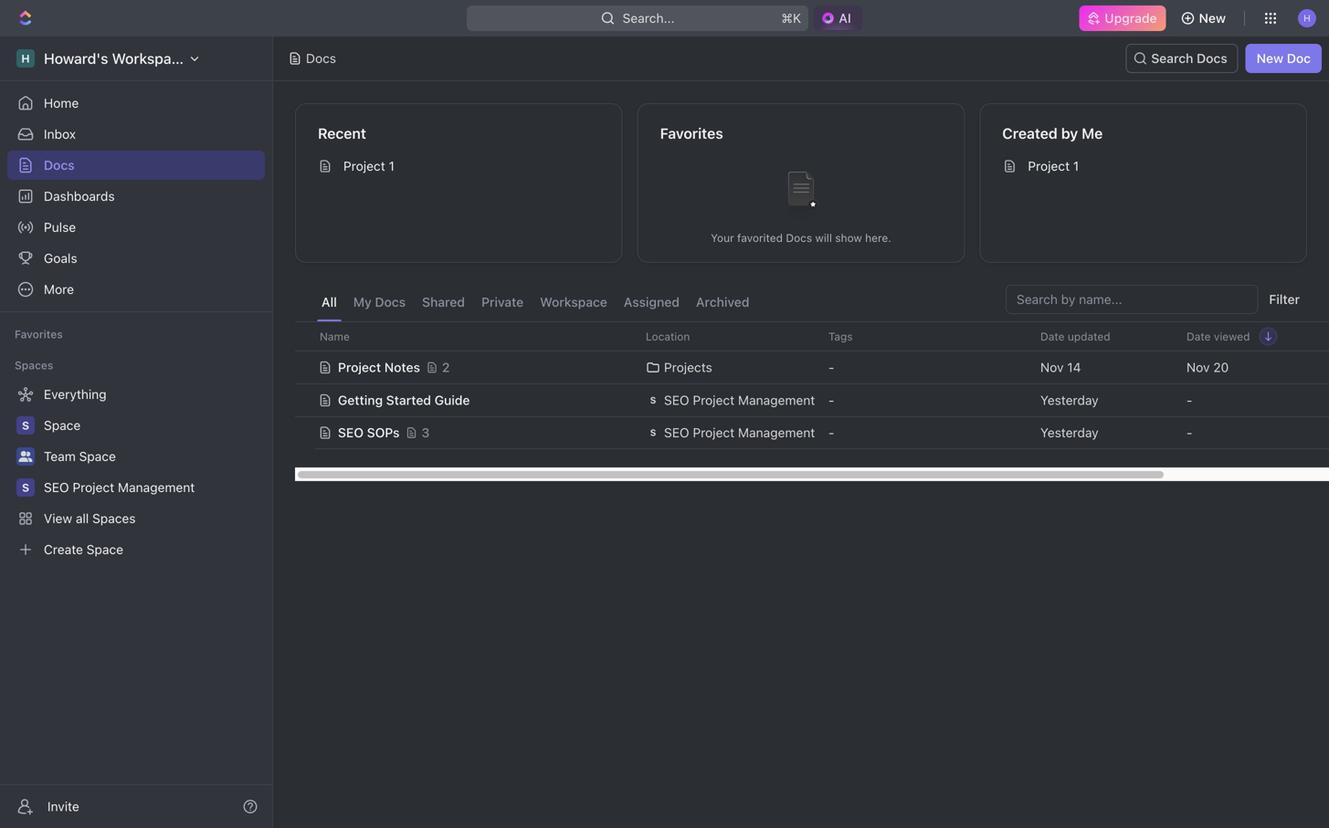 Task type: locate. For each thing, give the bounding box(es) containing it.
0 vertical spatial management
[[738, 393, 815, 408]]

1 vertical spatial s seo project management
[[650, 425, 815, 440]]

search...
[[623, 11, 675, 26]]

1 row from the top
[[295, 322, 1329, 352]]

viewed
[[1214, 330, 1250, 343]]

1 horizontal spatial project 1
[[1028, 158, 1079, 174]]

project 1 down recent
[[343, 158, 395, 174]]

1 horizontal spatial nov
[[1187, 360, 1210, 375]]

nov left 20
[[1187, 360, 1210, 375]]

row
[[295, 322, 1329, 352], [295, 349, 1329, 386], [295, 384, 1329, 417], [295, 415, 1329, 451]]

1 horizontal spatial favorites
[[660, 125, 723, 142]]

new doc
[[1257, 51, 1311, 66]]

0 horizontal spatial project 1 link
[[311, 152, 607, 181]]

1 vertical spatial seo project management, , element
[[646, 426, 660, 440]]

workspace right private
[[540, 295, 607, 310]]

favorites inside button
[[15, 328, 63, 341]]

all
[[322, 295, 337, 310]]

table containing project notes
[[295, 322, 1329, 451]]

project 1 for created by me
[[1028, 158, 1079, 174]]

1 horizontal spatial h
[[1304, 13, 1311, 23]]

-
[[829, 360, 834, 375], [829, 393, 834, 408], [1187, 393, 1193, 408], [829, 425, 834, 440], [1187, 425, 1193, 440]]

s seo project management
[[650, 393, 815, 408], [650, 425, 815, 440]]

new for new
[[1199, 11, 1226, 26]]

1 nov from the left
[[1041, 360, 1064, 375]]

seo project management, , element
[[646, 393, 660, 408], [646, 426, 660, 440], [16, 479, 35, 497]]

team space
[[44, 449, 116, 464]]

0 horizontal spatial favorites
[[15, 328, 63, 341]]

tree containing everything
[[7, 380, 265, 565]]

row containing seo sops
[[295, 415, 1329, 451]]

view
[[44, 511, 72, 526]]

tree
[[7, 380, 265, 565]]

shared
[[422, 295, 465, 310]]

project inside 'sidebar' 'navigation'
[[73, 480, 114, 495]]

0 vertical spatial seo project management, , element
[[646, 393, 660, 408]]

space right team
[[79, 449, 116, 464]]

2 vertical spatial management
[[118, 480, 195, 495]]

create space
[[44, 542, 123, 557]]

tree inside 'sidebar' 'navigation'
[[7, 380, 265, 565]]

workspace
[[112, 50, 188, 67], [540, 295, 607, 310]]

view all spaces link
[[7, 504, 261, 534]]

1 1 from the left
[[389, 158, 395, 174]]

shared button
[[418, 285, 470, 322]]

1 yesterday from the top
[[1041, 393, 1099, 408]]

nov 14
[[1041, 360, 1081, 375]]

date
[[1041, 330, 1065, 343], [1187, 330, 1211, 343]]

1
[[389, 158, 395, 174], [1073, 158, 1079, 174]]

assigned
[[624, 295, 680, 310]]

nov 20
[[1187, 360, 1229, 375]]

2 project 1 link from the left
[[995, 152, 1292, 181]]

1 horizontal spatial workspace
[[540, 295, 607, 310]]

archived button
[[691, 285, 754, 322]]

cell
[[295, 351, 315, 384], [295, 384, 315, 417], [1322, 384, 1329, 417], [295, 417, 315, 449]]

projects
[[664, 360, 712, 375]]

more
[[44, 282, 74, 297]]

date inside "button"
[[1041, 330, 1065, 343]]

0 horizontal spatial h
[[21, 52, 30, 65]]

inbox
[[44, 127, 76, 142]]

new left doc
[[1257, 51, 1284, 66]]

tab list
[[317, 285, 754, 322]]

0 vertical spatial workspace
[[112, 50, 188, 67]]

space up team
[[44, 418, 81, 433]]

seo sops
[[338, 425, 400, 440]]

1 vertical spatial spaces
[[92, 511, 136, 526]]

user group image
[[19, 451, 32, 462]]

date viewed button
[[1176, 322, 1278, 351]]

1 for recent
[[389, 158, 395, 174]]

sidebar navigation
[[0, 37, 277, 829]]

2 date from the left
[[1187, 330, 1211, 343]]

spaces
[[15, 359, 53, 372], [92, 511, 136, 526]]

space down view all spaces
[[87, 542, 123, 557]]

table
[[295, 322, 1329, 451]]

project 1
[[343, 158, 395, 174], [1028, 158, 1079, 174]]

notes
[[384, 360, 420, 375]]

show
[[835, 232, 862, 244]]

project 1 for recent
[[343, 158, 395, 174]]

workspace button
[[536, 285, 612, 322]]

Search by name... text field
[[1017, 286, 1247, 313]]

s seo project management for the top seo project management, , element
[[650, 393, 815, 408]]

2 row from the top
[[295, 349, 1329, 386]]

1 horizontal spatial spaces
[[92, 511, 136, 526]]

my docs
[[353, 295, 406, 310]]

0 vertical spatial yesterday
[[1041, 393, 1099, 408]]

row containing getting started guide
[[295, 384, 1329, 417]]

1 horizontal spatial new
[[1257, 51, 1284, 66]]

1 vertical spatial favorites
[[15, 328, 63, 341]]

date for date updated
[[1041, 330, 1065, 343]]

0 vertical spatial new
[[1199, 11, 1226, 26]]

date inside button
[[1187, 330, 1211, 343]]

upgrade link
[[1079, 5, 1166, 31]]

2 nov from the left
[[1187, 360, 1210, 375]]

docs inside 'docs' link
[[44, 158, 75, 173]]

h inside "dropdown button"
[[1304, 13, 1311, 23]]

more button
[[7, 275, 265, 304]]

2 s seo project management from the top
[[650, 425, 815, 440]]

2
[[442, 360, 450, 375]]

create space link
[[7, 535, 261, 565]]

0 horizontal spatial 1
[[389, 158, 395, 174]]

1 horizontal spatial project 1 link
[[995, 152, 1292, 181]]

1 horizontal spatial date
[[1187, 330, 1211, 343]]

space, , element
[[16, 417, 35, 435]]

1 date from the left
[[1041, 330, 1065, 343]]

nov for nov 20
[[1187, 360, 1210, 375]]

new up search docs
[[1199, 11, 1226, 26]]

1 project 1 from the left
[[343, 158, 395, 174]]

0 vertical spatial s seo project management
[[650, 393, 815, 408]]

workspace up home link
[[112, 50, 188, 67]]

0 vertical spatial favorites
[[660, 125, 723, 142]]

date up the nov 20
[[1187, 330, 1211, 343]]

2 1 from the left
[[1073, 158, 1079, 174]]

0 horizontal spatial new
[[1199, 11, 1226, 26]]

0 horizontal spatial workspace
[[112, 50, 188, 67]]

s
[[650, 395, 656, 406], [22, 419, 29, 432], [650, 428, 656, 438], [22, 481, 29, 494]]

1 s seo project management from the top
[[650, 393, 815, 408]]

your favorited docs will show here.
[[711, 232, 891, 244]]

pulse
[[44, 220, 76, 235]]

0 horizontal spatial project 1
[[343, 158, 395, 174]]

project 1 down created by me
[[1028, 158, 1079, 174]]

project
[[343, 158, 385, 174], [1028, 158, 1070, 174], [338, 360, 381, 375], [693, 393, 735, 408], [693, 425, 735, 440], [73, 480, 114, 495]]

here.
[[865, 232, 891, 244]]

project 1 link
[[311, 152, 607, 181], [995, 152, 1292, 181]]

14
[[1067, 360, 1081, 375]]

4 row from the top
[[295, 415, 1329, 451]]

3 row from the top
[[295, 384, 1329, 417]]

spaces down the seo project management
[[92, 511, 136, 526]]

docs right 'my'
[[375, 295, 406, 310]]

spaces down favorites button at left
[[15, 359, 53, 372]]

nov
[[1041, 360, 1064, 375], [1187, 360, 1210, 375]]

date viewed
[[1187, 330, 1250, 343]]

1 vertical spatial space
[[79, 449, 116, 464]]

h up doc
[[1304, 13, 1311, 23]]

0 horizontal spatial spaces
[[15, 359, 53, 372]]

no favorited docs image
[[765, 158, 838, 231]]

recent
[[318, 125, 366, 142]]

h
[[1304, 13, 1311, 23], [21, 52, 30, 65]]

1 for created by me
[[1073, 158, 1079, 174]]

new
[[1199, 11, 1226, 26], [1257, 51, 1284, 66]]

yesterday
[[1041, 393, 1099, 408], [1041, 425, 1099, 440]]

docs down inbox
[[44, 158, 75, 173]]

0 horizontal spatial date
[[1041, 330, 1065, 343]]

0 vertical spatial h
[[1304, 13, 1311, 23]]

docs right search
[[1197, 51, 1228, 66]]

space for team
[[79, 449, 116, 464]]

favorites
[[660, 125, 723, 142], [15, 328, 63, 341]]

seo inside seo project management link
[[44, 480, 69, 495]]

date updated button
[[1030, 322, 1122, 351]]

new button
[[1174, 4, 1237, 33]]

1 vertical spatial h
[[21, 52, 30, 65]]

space
[[44, 418, 81, 433], [79, 449, 116, 464], [87, 542, 123, 557]]

⌘k
[[782, 11, 801, 26]]

h left howard's
[[21, 52, 30, 65]]

date up nov 14
[[1041, 330, 1065, 343]]

1 vertical spatial workspace
[[540, 295, 607, 310]]

project 1 link for recent
[[311, 152, 607, 181]]

2 project 1 from the left
[[1028, 158, 1079, 174]]

getting
[[338, 393, 383, 408]]

1 horizontal spatial 1
[[1073, 158, 1079, 174]]

nov left 14
[[1041, 360, 1064, 375]]

0 horizontal spatial nov
[[1041, 360, 1064, 375]]

seo
[[664, 393, 689, 408], [338, 425, 364, 440], [664, 425, 689, 440], [44, 480, 69, 495]]

2 vertical spatial space
[[87, 542, 123, 557]]

1 vertical spatial management
[[738, 425, 815, 440]]

date for date viewed
[[1187, 330, 1211, 343]]

1 vertical spatial new
[[1257, 51, 1284, 66]]

1 vertical spatial yesterday
[[1041, 425, 1099, 440]]

1 project 1 link from the left
[[311, 152, 607, 181]]

workspace inside 'sidebar' 'navigation'
[[112, 50, 188, 67]]

row containing project notes
[[295, 349, 1329, 386]]

pulse link
[[7, 213, 265, 242]]

search
[[1151, 51, 1193, 66]]



Task type: vqa. For each thing, say whether or not it's contained in the screenshot.
View all Spaces
yes



Task type: describe. For each thing, give the bounding box(es) containing it.
your
[[711, 232, 734, 244]]

howard's workspace, , element
[[16, 49, 35, 68]]

doc
[[1287, 51, 1311, 66]]

row containing name
[[295, 322, 1329, 352]]

everything
[[44, 387, 107, 402]]

h button
[[1293, 4, 1322, 33]]

home
[[44, 95, 79, 111]]

s seo project management for seo project management, , element to the middle
[[650, 425, 815, 440]]

h inside 'sidebar' 'navigation'
[[21, 52, 30, 65]]

my
[[353, 295, 372, 310]]

space for create
[[87, 542, 123, 557]]

tab list containing all
[[317, 285, 754, 322]]

sops
[[367, 425, 400, 440]]

howard's workspace
[[44, 50, 188, 67]]

team
[[44, 449, 76, 464]]

create
[[44, 542, 83, 557]]

started
[[386, 393, 431, 408]]

view all spaces
[[44, 511, 136, 526]]

favorites button
[[7, 323, 70, 345]]

invite
[[48, 799, 79, 814]]

archived
[[696, 295, 749, 310]]

all button
[[317, 285, 341, 322]]

docs up recent
[[306, 51, 336, 66]]

created by me
[[1002, 125, 1103, 142]]

assigned button
[[619, 285, 684, 322]]

2 vertical spatial seo project management, , element
[[16, 479, 35, 497]]

home link
[[7, 89, 265, 118]]

workspace inside button
[[540, 295, 607, 310]]

search docs button
[[1126, 44, 1238, 73]]

docs link
[[7, 151, 265, 180]]

0 vertical spatial spaces
[[15, 359, 53, 372]]

goals
[[44, 251, 77, 266]]

project 1 link for created by me
[[995, 152, 1292, 181]]

getting started guide
[[338, 393, 470, 408]]

spaces inside view all spaces link
[[92, 511, 136, 526]]

upgrade
[[1105, 11, 1157, 26]]

date updated
[[1041, 330, 1111, 343]]

docs inside search docs button
[[1197, 51, 1228, 66]]

0 vertical spatial space
[[44, 418, 81, 433]]

space link
[[44, 411, 261, 440]]

search docs
[[1151, 51, 1228, 66]]

docs left "will" in the right top of the page
[[786, 232, 812, 244]]

all
[[76, 511, 89, 526]]

private button
[[477, 285, 528, 322]]

management inside seo project management link
[[118, 480, 195, 495]]

location
[[646, 330, 690, 343]]

updated
[[1068, 330, 1111, 343]]

filter button
[[1262, 285, 1307, 314]]

by
[[1061, 125, 1078, 142]]

nov for nov 14
[[1041, 360, 1064, 375]]

3
[[422, 425, 430, 440]]

my docs button
[[349, 285, 410, 322]]

new for new doc
[[1257, 51, 1284, 66]]

created
[[1002, 125, 1058, 142]]

inbox link
[[7, 120, 265, 149]]

seo project management link
[[44, 473, 261, 502]]

guide
[[435, 393, 470, 408]]

new doc button
[[1246, 44, 1322, 73]]

dashboards
[[44, 189, 115, 204]]

favorited
[[737, 232, 783, 244]]

project notes
[[338, 360, 420, 375]]

ai
[[839, 11, 851, 26]]

docs inside my docs button
[[375, 295, 406, 310]]

seo project management
[[44, 480, 195, 495]]

filter
[[1269, 292, 1300, 307]]

ai button
[[813, 5, 862, 31]]

team space link
[[44, 442, 261, 471]]

getting started guide button
[[318, 384, 624, 417]]

everything link
[[7, 380, 261, 409]]

name
[[320, 330, 350, 343]]

goals link
[[7, 244, 265, 273]]

me
[[1082, 125, 1103, 142]]

2 yesterday from the top
[[1041, 425, 1099, 440]]

20
[[1213, 360, 1229, 375]]

filter button
[[1262, 285, 1307, 314]]

private
[[481, 295, 524, 310]]

will
[[815, 232, 832, 244]]

howard's
[[44, 50, 108, 67]]

tags
[[829, 330, 853, 343]]

dashboards link
[[7, 182, 265, 211]]



